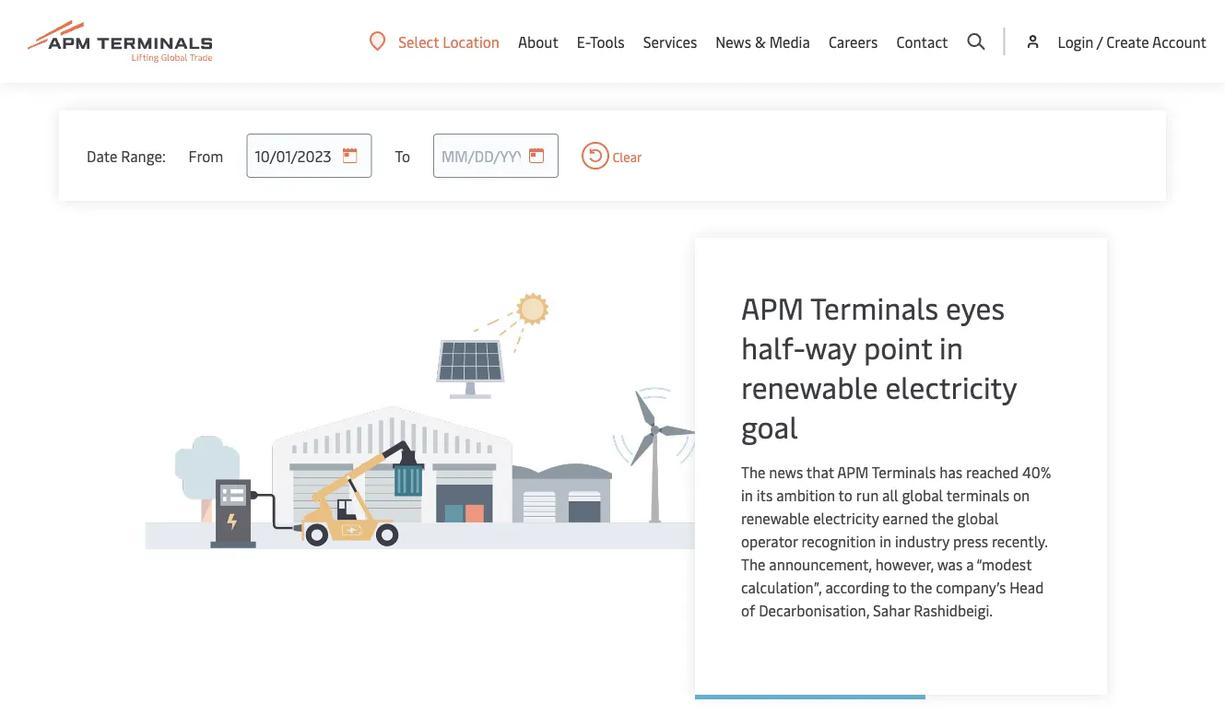 Task type: vqa. For each thing, say whether or not it's contained in the screenshot.
however,
yes



Task type: locate. For each thing, give the bounding box(es) containing it.
0 horizontal spatial to
[[839, 485, 853, 505]]

1 horizontal spatial to
[[893, 578, 907, 597]]

renewable inside "the news that apm terminals has reached 40% in its ambition to run all global terminals on renewable electricity earned the global operator recognition in industry press recently. the announcement, however, was a "modest calculation", according to the company's head of decarbonisation, sahar rashidbeigi."
[[741, 509, 810, 528]]

1 the from the top
[[741, 462, 766, 482]]

careers
[[829, 32, 878, 51]]

range:
[[121, 146, 166, 166]]

a
[[966, 555, 974, 574]]

terminals
[[947, 485, 1010, 505]]

rashidbeigi.
[[914, 601, 993, 621]]

the up the its
[[741, 462, 766, 482]]

services
[[643, 32, 697, 51]]

in up however,
[[880, 532, 892, 551]]

apm
[[741, 288, 804, 327], [837, 462, 869, 482]]

news
[[769, 462, 803, 482]]

announcement,
[[769, 555, 872, 574]]

news & media button
[[716, 0, 810, 83]]

1 vertical spatial apm
[[837, 462, 869, 482]]

2 horizontal spatial in
[[940, 327, 963, 367]]

1 vertical spatial global
[[958, 509, 999, 528]]

to
[[839, 485, 853, 505], [893, 578, 907, 597]]

0 horizontal spatial in
[[741, 485, 753, 505]]

0 vertical spatial renewable
[[741, 367, 878, 407]]

its
[[757, 485, 773, 505]]

on
[[1013, 485, 1030, 505]]

to
[[395, 146, 410, 166]]

that
[[807, 462, 834, 482]]

0 horizontal spatial global
[[902, 485, 943, 505]]

date
[[87, 146, 117, 166]]

global
[[902, 485, 943, 505], [958, 509, 999, 528]]

media
[[770, 32, 810, 51]]

1 vertical spatial terminals
[[872, 462, 936, 482]]

about button
[[518, 0, 559, 83]]

to down however,
[[893, 578, 907, 597]]

0 horizontal spatial electricity
[[813, 509, 879, 528]]

contact button
[[897, 0, 948, 83]]

terminals inside apm terminals eyes half-way point in renewable electricity goal
[[810, 288, 939, 327]]

the up industry
[[932, 509, 954, 528]]

0 vertical spatial terminals
[[810, 288, 939, 327]]

login / create account
[[1058, 31, 1207, 51]]

terminals
[[810, 288, 939, 327], [872, 462, 936, 482]]

was
[[937, 555, 963, 574]]

1 horizontal spatial electricity
[[886, 367, 1017, 407]]

global up earned
[[902, 485, 943, 505]]

recently.
[[992, 532, 1048, 551]]

electricity
[[886, 367, 1017, 407], [813, 509, 879, 528]]

0 vertical spatial apm
[[741, 288, 804, 327]]

in
[[940, 327, 963, 367], [741, 485, 753, 505], [880, 532, 892, 551]]

way
[[805, 327, 857, 367]]

0 vertical spatial electricity
[[886, 367, 1017, 407]]

to left run
[[839, 485, 853, 505]]

0 vertical spatial to
[[839, 485, 853, 505]]

renewable up that
[[741, 367, 878, 407]]

&
[[755, 32, 766, 51]]

in right point on the right of page
[[940, 327, 963, 367]]

electricity down eyes
[[886, 367, 1017, 407]]

electricity inside apm terminals eyes half-way point in renewable electricity goal
[[886, 367, 1017, 407]]

renewable
[[741, 367, 878, 407], [741, 509, 810, 528]]

point
[[864, 327, 932, 367]]

earned
[[883, 509, 929, 528]]

0 vertical spatial the
[[741, 462, 766, 482]]

1 vertical spatial in
[[741, 485, 753, 505]]

about
[[518, 32, 559, 51]]

run
[[856, 485, 879, 505]]

select
[[399, 31, 439, 51]]

0 vertical spatial in
[[940, 327, 963, 367]]

1 vertical spatial renewable
[[741, 509, 810, 528]]

2 vertical spatial in
[[880, 532, 892, 551]]

1 horizontal spatial global
[[958, 509, 999, 528]]

the down however,
[[910, 578, 933, 597]]

renewable up operator
[[741, 509, 810, 528]]

apm inside "the news that apm terminals has reached 40% in its ambition to run all global terminals on renewable electricity earned the global operator recognition in industry press recently. the announcement, however, was a "modest calculation", according to the company's head of decarbonisation, sahar rashidbeigi."
[[837, 462, 869, 482]]

the
[[741, 462, 766, 482], [741, 555, 766, 574]]

the down operator
[[741, 555, 766, 574]]

1 vertical spatial the
[[741, 555, 766, 574]]

the
[[932, 509, 954, 528], [910, 578, 933, 597]]

0 vertical spatial global
[[902, 485, 943, 505]]

2 renewable from the top
[[741, 509, 810, 528]]

1 renewable from the top
[[741, 367, 878, 407]]

apm left way
[[741, 288, 804, 327]]

1 horizontal spatial apm
[[837, 462, 869, 482]]

electricity up recognition
[[813, 509, 879, 528]]

apm up run
[[837, 462, 869, 482]]

in left the its
[[741, 485, 753, 505]]

1 vertical spatial electricity
[[813, 509, 879, 528]]

0 vertical spatial the
[[932, 509, 954, 528]]

global down 'terminals'
[[958, 509, 999, 528]]

goal
[[741, 407, 798, 446]]

renewable inside apm terminals eyes half-way point in renewable electricity goal
[[741, 367, 878, 407]]

2 the from the top
[[741, 555, 766, 574]]

ambition
[[777, 485, 835, 505]]

0 horizontal spatial apm
[[741, 288, 804, 327]]

login / create account link
[[1024, 0, 1207, 83]]



Task type: describe. For each thing, give the bounding box(es) containing it.
e-tools button
[[577, 0, 625, 83]]

news & media
[[716, 32, 810, 51]]

"modest
[[977, 555, 1032, 574]]

calculation",
[[741, 578, 822, 597]]

location
[[443, 31, 500, 51]]

1 horizontal spatial in
[[880, 532, 892, 551]]

e-tools
[[577, 32, 625, 51]]

select location button
[[369, 31, 500, 51]]

apm terminals eyes half-way point in renewable electricity goal
[[741, 288, 1017, 446]]

date range:
[[87, 146, 166, 166]]

account
[[1153, 31, 1207, 51]]

eyes
[[946, 288, 1005, 327]]

in inside apm terminals eyes half-way point in renewable electricity goal
[[940, 327, 963, 367]]

half-
[[741, 327, 805, 367]]

/
[[1097, 31, 1103, 51]]

head
[[1010, 578, 1044, 597]]

create
[[1107, 31, 1149, 51]]

tools
[[590, 32, 625, 51]]

select location
[[399, 31, 500, 51]]

e-
[[577, 32, 590, 51]]

To text field
[[433, 134, 559, 178]]

apm terminals eyes half-way point in renewable electricity goal link
[[741, 288, 1052, 446]]

all
[[882, 485, 899, 505]]

clear
[[609, 148, 642, 166]]

industry
[[895, 532, 950, 551]]

clear button
[[582, 142, 642, 170]]

decarbonisation,
[[759, 601, 870, 621]]

1 vertical spatial the
[[910, 578, 933, 597]]

terminals inside "the news that apm terminals has reached 40% in its ambition to run all global terminals on renewable electricity earned the global operator recognition in industry press recently. the announcement, however, was a "modest calculation", according to the company's head of decarbonisation, sahar rashidbeigi."
[[872, 462, 936, 482]]

231006 decarbonisation 3 image
[[118, 238, 819, 658]]

container terminal illustration image
[[59, 0, 419, 18]]

recognition
[[802, 532, 876, 551]]

reached
[[966, 462, 1019, 482]]

however,
[[876, 555, 934, 574]]

login
[[1058, 31, 1094, 51]]

from
[[189, 146, 223, 166]]

1 vertical spatial to
[[893, 578, 907, 597]]

according
[[826, 578, 890, 597]]

operator
[[741, 532, 798, 551]]

services button
[[643, 0, 697, 83]]

company's
[[936, 578, 1006, 597]]

apm inside apm terminals eyes half-way point in renewable electricity goal
[[741, 288, 804, 327]]

40%
[[1023, 462, 1052, 482]]

has
[[940, 462, 963, 482]]

the news that apm terminals has reached 40% in its ambition to run all global terminals on renewable electricity earned the global operator recognition in industry press recently. the announcement, however, was a "modest calculation", according to the company's head of decarbonisation, sahar rashidbeigi.
[[741, 462, 1052, 621]]

of
[[741, 601, 755, 621]]

careers button
[[829, 0, 878, 83]]

press
[[953, 532, 988, 551]]

sahar
[[873, 601, 910, 621]]

electricity inside "the news that apm terminals has reached 40% in its ambition to run all global terminals on renewable electricity earned the global operator recognition in industry press recently. the announcement, however, was a "modest calculation", according to the company's head of decarbonisation, sahar rashidbeigi."
[[813, 509, 879, 528]]

news
[[716, 32, 752, 51]]

From text field
[[247, 134, 372, 178]]

contact
[[897, 32, 948, 51]]



